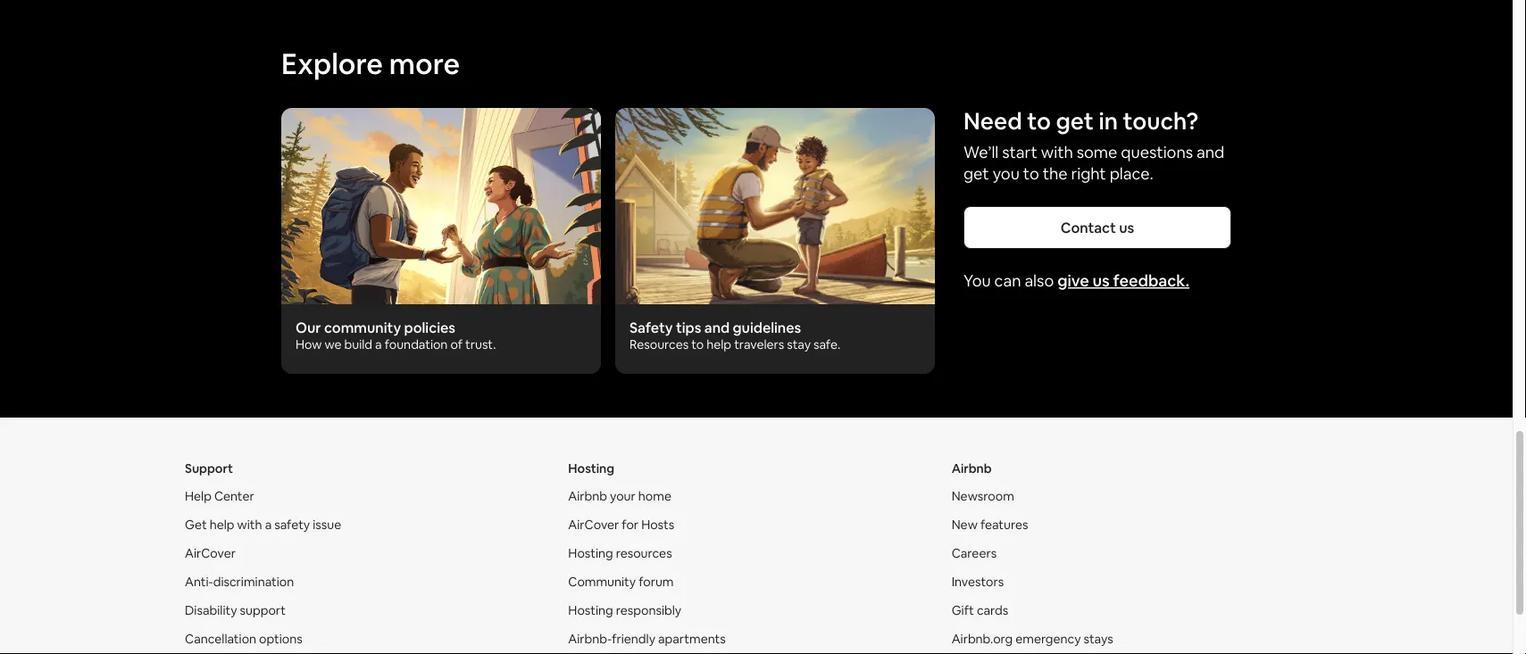 Task type: describe. For each thing, give the bounding box(es) containing it.
airbnb your home
[[568, 489, 671, 505]]

careers
[[952, 546, 997, 562]]

disability support
[[185, 603, 286, 619]]

how
[[296, 337, 322, 353]]

place.
[[1110, 163, 1154, 184]]

give
[[1057, 271, 1089, 292]]

the
[[1043, 163, 1068, 184]]

airbnb.org emergency stays
[[952, 631, 1113, 648]]

your
[[610, 489, 636, 505]]

with inside need to get in touch? we'll start with some questions and get you to the right place.
[[1041, 142, 1073, 163]]

gift
[[952, 603, 974, 619]]

center
[[214, 489, 254, 505]]

anti-discrimination
[[185, 574, 294, 590]]

cancellation options
[[185, 631, 303, 648]]

anti-
[[185, 574, 213, 590]]

safety
[[630, 318, 673, 337]]

new features link
[[952, 517, 1028, 533]]

contact us link
[[964, 206, 1231, 249]]

community forum link
[[568, 574, 674, 590]]

also
[[1025, 271, 1054, 292]]

1 horizontal spatial get
[[1056, 106, 1094, 136]]

safety
[[274, 517, 310, 533]]

we
[[325, 337, 342, 353]]

anti-discrimination link
[[185, 574, 294, 590]]

aircover for aircover link
[[185, 546, 236, 562]]

and inside need to get in touch? we'll start with some questions and get you to the right place.
[[1197, 142, 1225, 163]]

newsroom
[[952, 489, 1014, 505]]

investors link
[[952, 574, 1004, 590]]

policies
[[404, 318, 455, 337]]

get help with a safety issue
[[185, 517, 341, 533]]

for
[[622, 517, 639, 533]]

support
[[185, 461, 233, 477]]

airbnb for airbnb
[[952, 461, 992, 477]]

can
[[994, 271, 1021, 292]]

explore
[[281, 45, 383, 82]]

apartments
[[658, 631, 726, 648]]

disability support link
[[185, 603, 286, 619]]

contact
[[1061, 218, 1116, 237]]

help center
[[185, 489, 254, 505]]

touch?
[[1123, 106, 1199, 136]]

questions
[[1121, 142, 1193, 163]]

1 vertical spatial help
[[210, 517, 234, 533]]

community
[[324, 318, 401, 337]]

airbnb.org
[[952, 631, 1013, 648]]

1 vertical spatial with
[[237, 517, 262, 533]]

gift cards link
[[952, 603, 1008, 619]]

1 vertical spatial a
[[265, 517, 272, 533]]

help center link
[[185, 489, 254, 505]]

stays
[[1084, 631, 1113, 648]]

hosting for hosting resources
[[568, 546, 613, 562]]

some
[[1077, 142, 1118, 163]]

of
[[450, 337, 463, 353]]

0 vertical spatial to
[[1027, 106, 1051, 136]]

get help with a safety issue link
[[185, 517, 341, 533]]

cancellation options link
[[185, 631, 303, 648]]

our
[[296, 318, 321, 337]]

airbnb your home link
[[568, 489, 671, 505]]

aircover for hosts
[[568, 517, 674, 533]]

need to get in touch? we'll start with some questions and get you to the right place.
[[964, 106, 1225, 184]]

resources
[[616, 546, 672, 562]]

airbnb-friendly apartments
[[568, 631, 726, 648]]

hosting for hosting responsibly
[[568, 603, 613, 619]]

you
[[993, 163, 1020, 184]]

1 horizontal spatial us
[[1119, 218, 1134, 237]]

guidelines
[[733, 318, 801, 337]]

1 vertical spatial us
[[1093, 271, 1110, 292]]

gift cards
[[952, 603, 1008, 619]]

friendly
[[612, 631, 655, 648]]

support
[[240, 603, 286, 619]]

tips
[[676, 318, 701, 337]]

stay
[[787, 337, 811, 353]]

explore more
[[281, 45, 460, 82]]

you can also give us feedback.
[[964, 271, 1190, 292]]

home
[[638, 489, 671, 505]]

need
[[964, 106, 1022, 136]]

help
[[185, 489, 212, 505]]

newsroom link
[[952, 489, 1014, 505]]

hosting resources
[[568, 546, 672, 562]]



Task type: locate. For each thing, give the bounding box(es) containing it.
disability
[[185, 603, 237, 619]]

hosting resources link
[[568, 546, 672, 562]]

right
[[1071, 163, 1106, 184]]

0 horizontal spatial us
[[1093, 271, 1110, 292]]

hosting up airbnb-
[[568, 603, 613, 619]]

1 horizontal spatial with
[[1041, 142, 1073, 163]]

safety tips and guidelines resources to help travelers stay safe.
[[630, 318, 841, 353]]

airbnb-
[[568, 631, 612, 648]]

and inside safety tips and guidelines resources to help travelers stay safe.
[[704, 318, 730, 337]]

forum
[[639, 574, 674, 590]]

cancellation
[[185, 631, 256, 648]]

you
[[964, 271, 991, 292]]

hosting up community
[[568, 546, 613, 562]]

build
[[344, 337, 372, 353]]

hosts
[[641, 517, 674, 533]]

a right build
[[375, 337, 382, 353]]

and right questions
[[1197, 142, 1225, 163]]

1 vertical spatial airbnb
[[568, 489, 607, 505]]

help
[[707, 337, 731, 353], [210, 517, 234, 533]]

our community policies how we build a foundation of trust.
[[296, 318, 496, 353]]

0 vertical spatial with
[[1041, 142, 1073, 163]]

more
[[389, 45, 460, 82]]

hosting responsibly link
[[568, 603, 681, 619]]

community
[[568, 574, 636, 590]]

1 horizontal spatial aircover
[[568, 517, 619, 533]]

hosting responsibly
[[568, 603, 681, 619]]

features
[[980, 517, 1028, 533]]

0 horizontal spatial and
[[704, 318, 730, 337]]

us
[[1119, 218, 1134, 237], [1093, 271, 1110, 292]]

0 vertical spatial a
[[375, 337, 382, 353]]

airbnb
[[952, 461, 992, 477], [568, 489, 607, 505]]

0 vertical spatial airbnb
[[952, 461, 992, 477]]

aircover
[[568, 517, 619, 533], [185, 546, 236, 562]]

aircover left for
[[568, 517, 619, 533]]

0 vertical spatial and
[[1197, 142, 1225, 163]]

1 horizontal spatial a
[[375, 337, 382, 353]]

a inside our community policies how we build a foundation of trust.
[[375, 337, 382, 353]]

0 vertical spatial aircover
[[568, 517, 619, 533]]

aircover for hosts link
[[568, 517, 674, 533]]

get left in
[[1056, 106, 1094, 136]]

us right the give
[[1093, 271, 1110, 292]]

1 vertical spatial to
[[1023, 163, 1039, 184]]

to
[[1027, 106, 1051, 136], [1023, 163, 1039, 184], [691, 337, 704, 353]]

a
[[375, 337, 382, 353], [265, 517, 272, 533]]

a left the safety
[[265, 517, 272, 533]]

hosting
[[568, 461, 614, 477], [568, 546, 613, 562], [568, 603, 613, 619]]

options
[[259, 631, 303, 648]]

new features
[[952, 517, 1028, 533]]

start
[[1002, 142, 1038, 163]]

0 horizontal spatial get
[[964, 163, 989, 184]]

0 vertical spatial us
[[1119, 218, 1134, 237]]

2 vertical spatial hosting
[[568, 603, 613, 619]]

0 horizontal spatial with
[[237, 517, 262, 533]]

1 vertical spatial get
[[964, 163, 989, 184]]

hosting up airbnb your home
[[568, 461, 614, 477]]

give us feedback. link
[[1057, 271, 1190, 292]]

0 vertical spatial hosting
[[568, 461, 614, 477]]

to inside safety tips and guidelines resources to help travelers stay safe.
[[691, 337, 704, 353]]

careers link
[[952, 546, 997, 562]]

community forum
[[568, 574, 674, 590]]

with down center
[[237, 517, 262, 533]]

1 vertical spatial hosting
[[568, 546, 613, 562]]

help right tips
[[707, 337, 731, 353]]

0 horizontal spatial aircover
[[185, 546, 236, 562]]

hosting for hosting
[[568, 461, 614, 477]]

1 vertical spatial and
[[704, 318, 730, 337]]

cards
[[977, 603, 1008, 619]]

and
[[1197, 142, 1225, 163], [704, 318, 730, 337]]

2 vertical spatial to
[[691, 337, 704, 353]]

1 vertical spatial aircover
[[185, 546, 236, 562]]

we'll
[[964, 142, 999, 163]]

aircover up 'anti-'
[[185, 546, 236, 562]]

travelers
[[734, 337, 784, 353]]

to left the the
[[1023, 163, 1039, 184]]

resources
[[630, 337, 689, 353]]

new
[[952, 517, 978, 533]]

0 vertical spatial get
[[1056, 106, 1094, 136]]

1 horizontal spatial and
[[1197, 142, 1225, 163]]

airbnb.org emergency stays link
[[952, 631, 1113, 648]]

0 horizontal spatial a
[[265, 517, 272, 533]]

get
[[185, 517, 207, 533]]

airbnb left the your
[[568, 489, 607, 505]]

help right get
[[210, 517, 234, 533]]

1 horizontal spatial airbnb
[[952, 461, 992, 477]]

0 vertical spatial help
[[707, 337, 731, 353]]

contact us
[[1061, 218, 1134, 237]]

safe.
[[814, 337, 841, 353]]

emergency
[[1016, 631, 1081, 648]]

airbnb for airbnb your home
[[568, 489, 607, 505]]

responsibly
[[616, 603, 681, 619]]

airbnb-friendly apartments link
[[568, 631, 726, 648]]

0 horizontal spatial airbnb
[[568, 489, 607, 505]]

aircover for aircover for hosts
[[568, 517, 619, 533]]

feedback.
[[1113, 271, 1190, 292]]

in
[[1099, 106, 1118, 136]]

to right resources
[[691, 337, 704, 353]]

get down we'll
[[964, 163, 989, 184]]

aircover link
[[185, 546, 236, 562]]

us right contact
[[1119, 218, 1134, 237]]

with
[[1041, 142, 1073, 163], [237, 517, 262, 533]]

3 hosting from the top
[[568, 603, 613, 619]]

to up start
[[1027, 106, 1051, 136]]

and right tips
[[704, 318, 730, 337]]

discrimination
[[213, 574, 294, 590]]

with up the the
[[1041, 142, 1073, 163]]

airbnb up newsroom
[[952, 461, 992, 477]]

foundation
[[385, 337, 448, 353]]

issue
[[313, 517, 341, 533]]

investors
[[952, 574, 1004, 590]]

2 hosting from the top
[[568, 546, 613, 562]]

1 hosting from the top
[[568, 461, 614, 477]]

help inside safety tips and guidelines resources to help travelers stay safe.
[[707, 337, 731, 353]]

1 horizontal spatial help
[[707, 337, 731, 353]]

0 horizontal spatial help
[[210, 517, 234, 533]]



Task type: vqa. For each thing, say whether or not it's contained in the screenshot.
To inside safety tips and guidelines resources to help travelers stay safe.
yes



